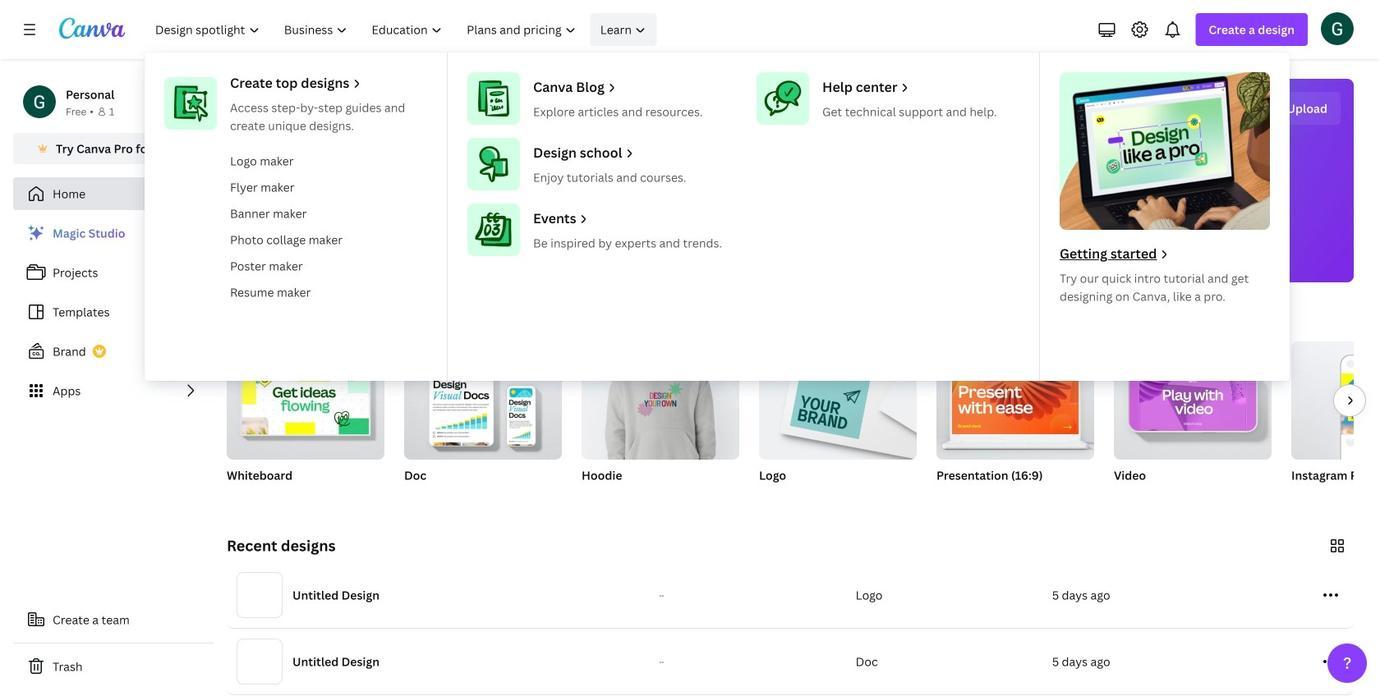 Task type: describe. For each thing, give the bounding box(es) containing it.
top level navigation element
[[145, 13, 1290, 381]]



Task type: vqa. For each thing, say whether or not it's contained in the screenshot.
'Brand Guidelines Give your team context on how to use the brand, while they create – from the Brand Kit or in the design editor.'
no



Task type: locate. For each thing, give the bounding box(es) containing it.
greg robinson image
[[1321, 12, 1354, 45]]

menu
[[145, 53, 1290, 381]]

group
[[227, 342, 384, 504], [227, 342, 384, 460], [404, 342, 562, 504], [404, 342, 562, 460], [582, 342, 739, 504], [582, 342, 739, 460], [759, 342, 917, 504], [759, 342, 917, 460], [936, 342, 1094, 504], [936, 342, 1094, 460], [1114, 342, 1272, 504], [1291, 342, 1380, 504]]

None search field
[[544, 153, 1037, 186]]

list
[[13, 217, 214, 407]]



